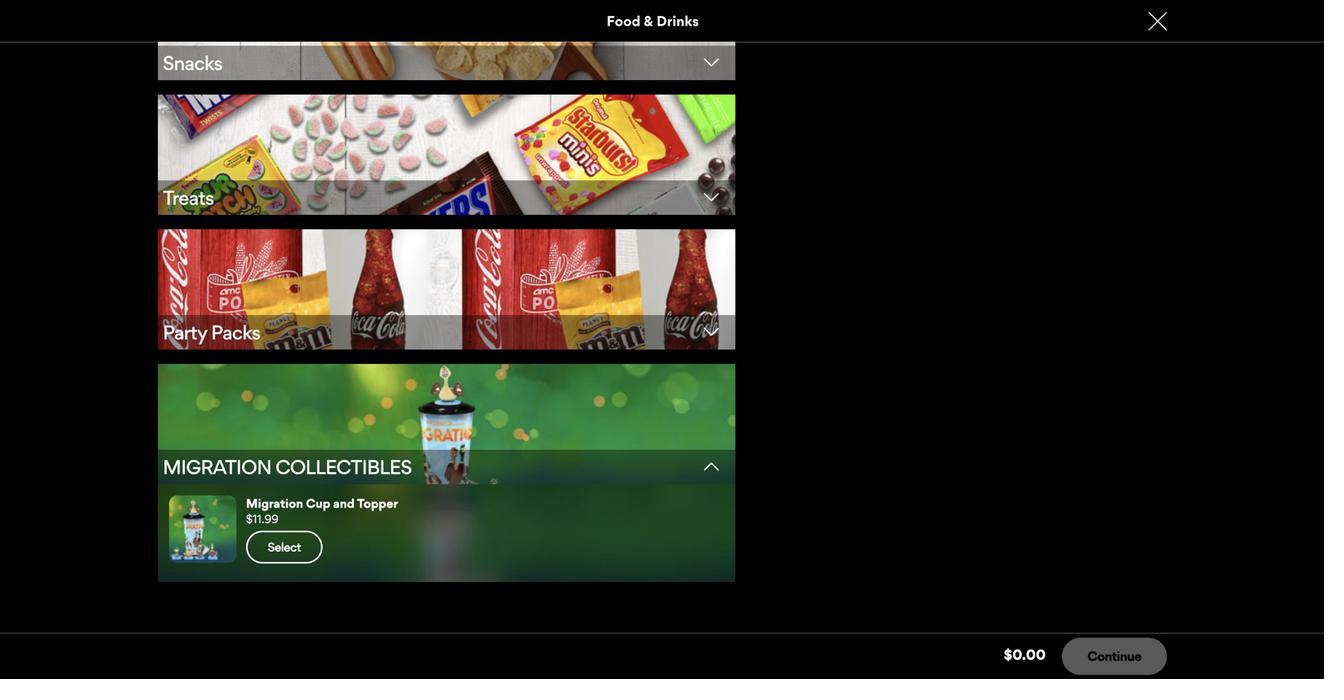Task type: locate. For each thing, give the bounding box(es) containing it.
click to expand this list image for migration collectibles
[[689, 459, 734, 474]]

treats button
[[158, 95, 736, 218]]

3 click to expand this list image from the top
[[689, 324, 734, 339]]

click to expand this list image
[[689, 55, 734, 70], [689, 189, 734, 205], [689, 324, 734, 339], [689, 459, 734, 474]]

snacks image image
[[158, 0, 736, 80]]

party packs button
[[158, 229, 736, 353]]

treats image image
[[158, 95, 736, 215]]

collectibles
[[275, 455, 412, 479]]

click to expand this list image for snacks
[[689, 55, 734, 70]]

party packs image image
[[158, 229, 736, 350]]

select button
[[246, 531, 323, 563]]

click to expand this list image inside party packs button
[[689, 324, 734, 339]]

click to expand this list image inside migration collectibles 'button'
[[689, 459, 734, 474]]

migration collectibles image image
[[158, 364, 736, 484]]

$0.00
[[1004, 646, 1046, 663]]

cookie consent banner dialog
[[0, 636, 1324, 679]]

4 click to expand this list image from the top
[[689, 459, 734, 474]]

2 click to expand this list image from the top
[[689, 189, 734, 205]]

treats
[[163, 186, 214, 210]]

click to expand this list image inside snacks button
[[689, 55, 734, 70]]

migration
[[246, 496, 303, 511]]

click to expand this list image for treats
[[689, 189, 734, 205]]

$11.99
[[246, 512, 279, 526]]

click to expand this list image inside treats 'button'
[[689, 189, 734, 205]]

and
[[333, 496, 355, 511]]

1 click to expand this list image from the top
[[689, 55, 734, 70]]



Task type: vqa. For each thing, say whether or not it's contained in the screenshot.
With
no



Task type: describe. For each thing, give the bounding box(es) containing it.
snacks button
[[158, 0, 736, 84]]

select
[[268, 539, 301, 554]]

cup
[[306, 496, 330, 511]]

packs
[[211, 320, 260, 344]]

migration collectibles button
[[158, 364, 736, 488]]

migration
[[163, 455, 271, 479]]

migration collectibles
[[163, 455, 412, 479]]

party packs
[[163, 320, 260, 344]]

migration cup and topper $11.99
[[246, 496, 398, 526]]

topper
[[357, 496, 398, 511]]

click to expand this list image for party packs
[[689, 324, 734, 339]]

party
[[163, 320, 207, 344]]

snacks
[[163, 51, 222, 75]]



